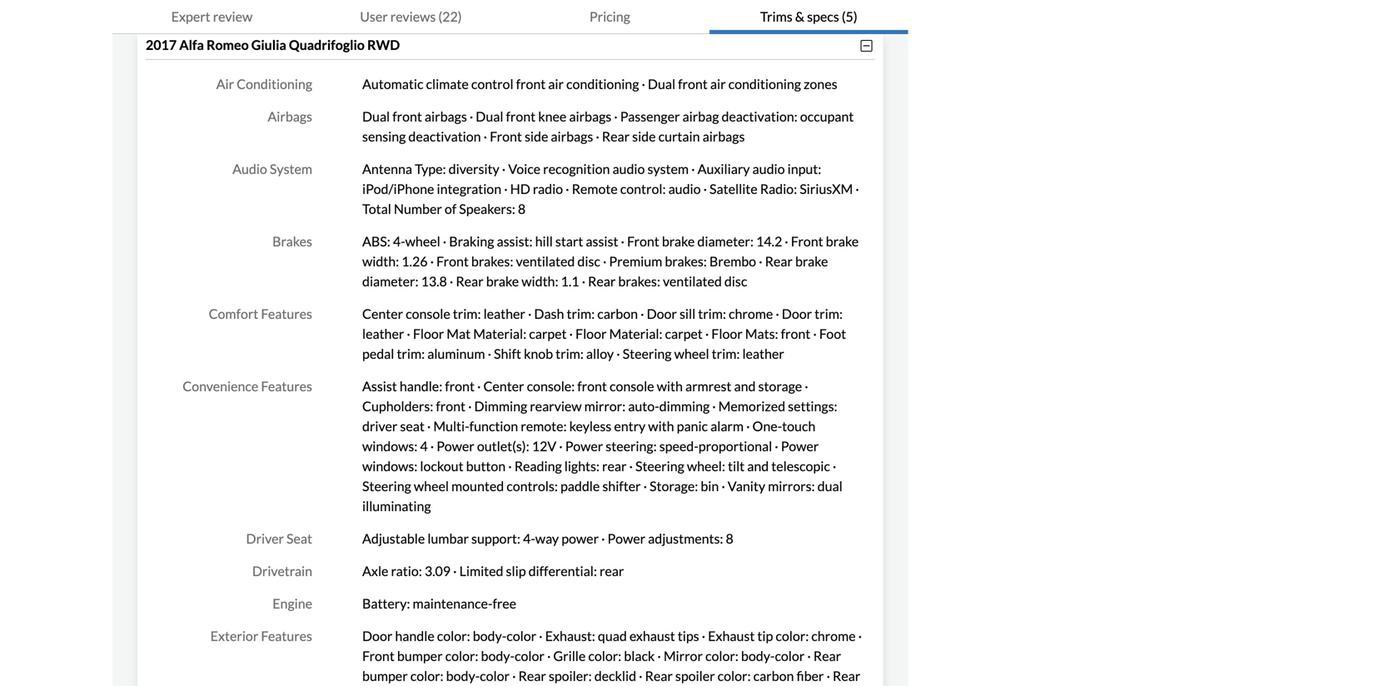 Task type: vqa. For each thing, say whether or not it's contained in the screenshot.
For
no



Task type: describe. For each thing, give the bounding box(es) containing it.
passenger
[[620, 108, 680, 125]]

dimming
[[474, 398, 527, 415]]

front up mirror:
[[578, 378, 607, 395]]

knee
[[538, 108, 567, 125]]

0 horizontal spatial audio
[[613, 161, 645, 177]]

comfort features
[[209, 306, 312, 322]]

front right 14.2
[[791, 233, 824, 250]]

1 side from the left
[[525, 128, 548, 145]]

door inside door handle color: body-color · exhaust: quad exhaust tips · exhaust tip color: chrome · front bumper color: body-color · grille color: black · mirror color: body-color · rear bumper color: body-color · rear spoiler: decklid · rear spoiler color: carbon fiber · re
[[362, 628, 393, 644]]

comfort
[[209, 306, 258, 322]]

center console trim: leather · dash trim: carbon · door sill trim: chrome · door trim: leather · floor mat material: carpet · floor material: carpet · floor mats: front · foot pedal trim: aluminum · shift knob trim: alloy · steering wheel trim: leather
[[362, 306, 846, 362]]

1 horizontal spatial audio
[[669, 181, 701, 197]]

front up 13.8
[[437, 253, 469, 270]]

ipod/iphone
[[362, 181, 434, 197]]

3.09
[[425, 563, 451, 579]]

1 vertical spatial steering
[[636, 458, 685, 475]]

chrome inside door handle color: body-color · exhaust: quad exhaust tips · exhaust tip color: chrome · front bumper color: body-color · grille color: black · mirror color: body-color · rear bumper color: body-color · rear spoiler: decklid · rear spoiler color: carbon fiber · re
[[812, 628, 856, 644]]

ratio:
[[391, 563, 422, 579]]

features for comfort features
[[261, 306, 312, 322]]

foot
[[820, 326, 846, 342]]

front up sensing
[[393, 108, 422, 125]]

front up airbag
[[678, 76, 708, 92]]

13.8
[[421, 273, 447, 290]]

user reviews (22)
[[360, 8, 462, 25]]

paddle
[[561, 478, 600, 495]]

1 vertical spatial 8
[[726, 531, 734, 547]]

seat
[[287, 531, 312, 547]]

braking
[[449, 233, 494, 250]]

1 vertical spatial leather
[[362, 326, 404, 342]]

airbags down knee
[[551, 128, 593, 145]]

trim: right pedal
[[397, 346, 425, 362]]

function
[[470, 418, 518, 435]]

2017 alfa romeo giulia quadrifoglio rwd button
[[146, 35, 875, 59]]

reading
[[515, 458, 562, 475]]

1 vertical spatial 4-
[[523, 531, 535, 547]]

front up multi-
[[436, 398, 466, 415]]

airbags
[[268, 108, 312, 125]]

alloy
[[586, 346, 614, 362]]

decklid
[[595, 668, 636, 684]]

axle ratio: 3.09 · limited slip differential: rear
[[362, 563, 624, 579]]

1.26
[[402, 253, 428, 270]]

12v
[[532, 438, 557, 455]]

air
[[216, 76, 234, 92]]

rear inside dual front airbags · dual front knee airbags · passenger airbag deactivation: occupant sensing deactivation · front side airbags · rear side curtain airbags
[[602, 128, 630, 145]]

front down the aluminum
[[445, 378, 475, 395]]

diversity
[[449, 161, 500, 177]]

pricing tab
[[511, 0, 710, 34]]

free
[[493, 596, 517, 612]]

auto-
[[628, 398, 659, 415]]

14.2
[[756, 233, 782, 250]]

occupant
[[800, 108, 854, 125]]

user
[[360, 8, 388, 25]]

speakers:
[[459, 201, 515, 217]]

driver
[[246, 531, 284, 547]]

conditioning
[[237, 76, 312, 92]]

drivetrain
[[252, 563, 312, 579]]

rear up fiber
[[814, 648, 841, 664]]

carbon inside center console trim: leather · dash trim: carbon · door sill trim: chrome · door trim: leather · floor mat material: carpet · floor material: carpet · floor mats: front · foot pedal trim: aluminum · shift knob trim: alloy · steering wheel trim: leather
[[597, 306, 638, 322]]

0 horizontal spatial dual
[[362, 108, 390, 125]]

carbon inside door handle color: body-color · exhaust: quad exhaust tips · exhaust tip color: chrome · front bumper color: body-color · grille color: black · mirror color: body-color · rear bumper color: body-color · rear spoiler: decklid · rear spoiler color: carbon fiber · re
[[754, 668, 794, 684]]

power right power
[[608, 531, 646, 547]]

expert
[[171, 8, 210, 25]]

center inside assist handle: front · center console: front console with armrest and storage · cupholders: front · dimming rearview mirror: auto-dimming · memorized settings: driver seat · multi-function remote: keyless entry with panic alarm · one-touch windows: 4 · power outlet(s): 12v · power steering: speed-proportional · power windows: lockout button · reading lights: rear · steering wheel: tilt and telescopic · steering wheel mounted controls: paddle shifter · storage: bin · vanity mirrors: dual illuminating
[[484, 378, 524, 395]]

1 carpet from the left
[[529, 326, 567, 342]]

mats:
[[745, 326, 779, 342]]

user reviews (22) tab
[[311, 0, 511, 34]]

climate
[[426, 76, 469, 92]]

voice
[[508, 161, 541, 177]]

differential:
[[529, 563, 597, 579]]

romeo
[[207, 37, 249, 53]]

rear down 14.2
[[765, 253, 793, 270]]

way
[[535, 531, 559, 547]]

1 horizontal spatial ventilated
[[663, 273, 722, 290]]

axle
[[362, 563, 389, 579]]

features for convenience features
[[261, 378, 312, 395]]

2017
[[146, 37, 177, 53]]

rear inside assist handle: front · center console: front console with armrest and storage · cupholders: front · dimming rearview mirror: auto-dimming · memorized settings: driver seat · multi-function remote: keyless entry with panic alarm · one-touch windows: 4 · power outlet(s): 12v · power steering: speed-proportional · power windows: lockout button · reading lights: rear · steering wheel: tilt and telescopic · steering wheel mounted controls: paddle shifter · storage: bin · vanity mirrors: dual illuminating
[[602, 458, 627, 475]]

1 horizontal spatial door
[[647, 306, 677, 322]]

memorized
[[719, 398, 786, 415]]

rear right 1.1 on the left top
[[588, 273, 616, 290]]

speed-
[[660, 438, 699, 455]]

number
[[394, 201, 442, 217]]

2 vertical spatial leather
[[743, 346, 785, 362]]

trim: up mat
[[453, 306, 481, 322]]

0 vertical spatial diameter:
[[698, 233, 754, 250]]

system
[[270, 161, 312, 177]]

expert review
[[171, 8, 253, 25]]

control
[[471, 76, 514, 92]]

2 floor from the left
[[576, 326, 607, 342]]

1 windows: from the top
[[362, 438, 418, 455]]

front right control
[[516, 76, 546, 92]]

outlet(s):
[[477, 438, 530, 455]]

rwd
[[367, 37, 400, 53]]

shift
[[494, 346, 521, 362]]

of
[[445, 201, 457, 217]]

giulia
[[251, 37, 286, 53]]

antenna type: diversity · voice recognition audio system · auxiliary audio input: ipod/iphone integration · hd radio · remote control: audio · satellite radio: siriusxm · total number of speakers: 8
[[362, 161, 859, 217]]

trim: right sill
[[698, 306, 726, 322]]

8 inside antenna type: diversity · voice recognition audio system · auxiliary audio input: ipod/iphone integration · hd radio · remote control: audio · satellite radio: siriusxm · total number of speakers: 8
[[518, 201, 526, 217]]

power down multi-
[[437, 438, 475, 455]]

1 vertical spatial bumper
[[362, 668, 408, 684]]

remote
[[572, 181, 618, 197]]

entry
[[614, 418, 646, 435]]

abs:
[[362, 233, 390, 250]]

driver seat
[[246, 531, 312, 547]]

knob
[[524, 346, 553, 362]]

one-
[[753, 418, 782, 435]]

adjustable
[[362, 531, 425, 547]]

2 horizontal spatial dual
[[648, 76, 676, 92]]

exhaust:
[[545, 628, 595, 644]]

panic
[[677, 418, 708, 435]]

curtain
[[659, 128, 700, 145]]

adjustable lumbar support: 4-way power · power adjustments: 8
[[362, 531, 734, 547]]

audio system
[[232, 161, 312, 177]]

2 material: from the left
[[609, 326, 663, 342]]

0 horizontal spatial brakes:
[[471, 253, 513, 270]]

trims
[[760, 8, 793, 25]]

system
[[648, 161, 689, 177]]

rear left 'spoiler:'
[[519, 668, 546, 684]]

front up premium at the top of page
[[627, 233, 660, 250]]

bin
[[701, 478, 719, 495]]

mirror:
[[584, 398, 626, 415]]

control:
[[620, 181, 666, 197]]

assist handle: front · center console: front console with armrest and storage · cupholders: front · dimming rearview mirror: auto-dimming · memorized settings: driver seat · multi-function remote: keyless entry with panic alarm · one-touch windows: 4 · power outlet(s): 12v · power steering: speed-proportional · power windows: lockout button · reading lights: rear · steering wheel: tilt and telescopic · steering wheel mounted controls: paddle shifter · storage: bin · vanity mirrors: dual illuminating
[[362, 378, 843, 514]]

airbags down the automatic climate control front air conditioning · dual front air conditioning zones
[[569, 108, 612, 125]]

exhaust
[[708, 628, 755, 644]]

airbags up deactivation
[[425, 108, 467, 125]]

lockout
[[420, 458, 464, 475]]

aluminum
[[428, 346, 485, 362]]

wheel:
[[687, 458, 726, 475]]

power up telescopic
[[781, 438, 819, 455]]

telescopic
[[772, 458, 830, 475]]

wheel inside center console trim: leather · dash trim: carbon · door sill trim: chrome · door trim: leather · floor mat material: carpet · floor material: carpet · floor mats: front · foot pedal trim: aluminum · shift knob trim: alloy · steering wheel trim: leather
[[674, 346, 709, 362]]

handle:
[[400, 378, 443, 395]]

rearview
[[530, 398, 582, 415]]

settings:
[[788, 398, 838, 415]]

1 conditioning from the left
[[567, 76, 639, 92]]

1 material: from the left
[[473, 326, 527, 342]]

dash
[[534, 306, 564, 322]]

airbag
[[683, 108, 719, 125]]

steering:
[[606, 438, 657, 455]]



Task type: locate. For each thing, give the bounding box(es) containing it.
air
[[548, 76, 564, 92], [710, 76, 726, 92]]

brakes
[[273, 233, 312, 250]]

wheel down lockout
[[414, 478, 449, 495]]

shifter
[[603, 478, 641, 495]]

width: down abs:
[[362, 253, 399, 270]]

4- right abs:
[[393, 233, 405, 250]]

1 horizontal spatial brakes:
[[618, 273, 660, 290]]

front inside dual front airbags · dual front knee airbags · passenger airbag deactivation: occupant sensing deactivation · front side airbags · rear side curtain airbags
[[490, 128, 522, 145]]

(5)
[[842, 8, 858, 25]]

deactivation:
[[722, 108, 798, 125]]

0 horizontal spatial material:
[[473, 326, 527, 342]]

storage:
[[650, 478, 698, 495]]

steering right alloy
[[623, 346, 672, 362]]

1 vertical spatial windows:
[[362, 458, 418, 475]]

0 vertical spatial features
[[261, 306, 312, 322]]

features right comfort
[[261, 306, 312, 322]]

hd
[[510, 181, 530, 197]]

front inside door handle color: body-color · exhaust: quad exhaust tips · exhaust tip color: chrome · front bumper color: body-color · grille color: black · mirror color: body-color · rear bumper color: body-color · rear spoiler: decklid · rear spoiler color: carbon fiber · re
[[362, 648, 395, 664]]

1 horizontal spatial material:
[[609, 326, 663, 342]]

recognition
[[543, 161, 610, 177]]

trim: up "armrest"
[[712, 346, 740, 362]]

console inside center console trim: leather · dash trim: carbon · door sill trim: chrome · door trim: leather · floor mat material: carpet · floor material: carpet · floor mats: front · foot pedal trim: aluminum · shift knob trim: alloy · steering wheel trim: leather
[[406, 306, 450, 322]]

0 horizontal spatial 4-
[[393, 233, 405, 250]]

1 horizontal spatial carpet
[[665, 326, 703, 342]]

0 vertical spatial ventilated
[[516, 253, 575, 270]]

pricing
[[590, 8, 630, 25]]

audio
[[232, 161, 267, 177]]

automatic climate control front air conditioning · dual front air conditioning zones
[[362, 76, 838, 92]]

8 down hd
[[518, 201, 526, 217]]

carpet down sill
[[665, 326, 703, 342]]

3 features from the top
[[261, 628, 312, 644]]

1 vertical spatial chrome
[[812, 628, 856, 644]]

dual front airbags · dual front knee airbags · passenger airbag deactivation: occupant sensing deactivation · front side airbags · rear side curtain airbags
[[362, 108, 854, 145]]

width: left 1.1 on the left top
[[522, 273, 559, 290]]

side down knee
[[525, 128, 548, 145]]

2 horizontal spatial floor
[[712, 326, 743, 342]]

chrome
[[729, 306, 773, 322], [812, 628, 856, 644]]

0 vertical spatial console
[[406, 306, 450, 322]]

side down passenger
[[632, 128, 656, 145]]

2 conditioning from the left
[[729, 76, 801, 92]]

touch
[[782, 418, 816, 435]]

0 horizontal spatial air
[[548, 76, 564, 92]]

2 carpet from the left
[[665, 326, 703, 342]]

deactivation
[[409, 128, 481, 145]]

3 floor from the left
[[712, 326, 743, 342]]

0 vertical spatial wheel
[[405, 233, 440, 250]]

floor left mats:
[[712, 326, 743, 342]]

alfa
[[179, 37, 204, 53]]

integration
[[437, 181, 502, 197]]

exhaust
[[630, 628, 675, 644]]

with down auto-
[[648, 418, 674, 435]]

0 horizontal spatial side
[[525, 128, 548, 145]]

trims & specs (5)
[[760, 8, 858, 25]]

remote:
[[521, 418, 567, 435]]

console:
[[527, 378, 575, 395]]

type:
[[415, 161, 446, 177]]

0 horizontal spatial console
[[406, 306, 450, 322]]

brakes: left brembo
[[665, 253, 707, 270]]

1 features from the top
[[261, 306, 312, 322]]

windows: down driver
[[362, 438, 418, 455]]

1 horizontal spatial diameter:
[[698, 233, 754, 250]]

0 vertical spatial carbon
[[597, 306, 638, 322]]

0 horizontal spatial conditioning
[[567, 76, 639, 92]]

door up the "storage"
[[782, 306, 812, 322]]

and
[[734, 378, 756, 395], [747, 458, 769, 475]]

0 vertical spatial bumper
[[397, 648, 443, 664]]

0 vertical spatial width:
[[362, 253, 399, 270]]

center inside center console trim: leather · dash trim: carbon · door sill trim: chrome · door trim: leather · floor mat material: carpet · floor material: carpet · floor mats: front · foot pedal trim: aluminum · shift knob trim: alloy · steering wheel trim: leather
[[362, 306, 403, 322]]

sensing
[[362, 128, 406, 145]]

dual up sensing
[[362, 108, 390, 125]]

0 vertical spatial disc
[[578, 253, 601, 270]]

dual up passenger
[[648, 76, 676, 92]]

slip
[[506, 563, 526, 579]]

rear right differential:
[[600, 563, 624, 579]]

1 vertical spatial wheel
[[674, 346, 709, 362]]

brembo
[[710, 253, 756, 270]]

audio up radio:
[[753, 161, 785, 177]]

0 horizontal spatial chrome
[[729, 306, 773, 322]]

(22)
[[438, 8, 462, 25]]

reviews
[[391, 8, 436, 25]]

1 vertical spatial width:
[[522, 273, 559, 290]]

0 horizontal spatial ventilated
[[516, 253, 575, 270]]

0 horizontal spatial width:
[[362, 253, 399, 270]]

0 horizontal spatial carbon
[[597, 306, 638, 322]]

tab list containing expert review
[[112, 0, 909, 34]]

convenience features
[[183, 378, 312, 395]]

1 horizontal spatial 4-
[[523, 531, 535, 547]]

1.1
[[561, 273, 579, 290]]

0 vertical spatial 4-
[[393, 233, 405, 250]]

wheel inside abs: 4-wheel · braking assist: hill start assist · front brake diameter: 14.2 · front brake width: 1.26 · front brakes: ventilated disc · premium brakes: brembo · rear brake diameter: 13.8 · rear brake width: 1.1 · rear brakes: ventilated disc
[[405, 233, 440, 250]]

1 horizontal spatial width:
[[522, 273, 559, 290]]

dimming
[[659, 398, 710, 415]]

and right tilt
[[747, 458, 769, 475]]

front up voice
[[490, 128, 522, 145]]

trim: up "foot"
[[815, 306, 843, 322]]

0 horizontal spatial disc
[[578, 253, 601, 270]]

1 horizontal spatial carbon
[[754, 668, 794, 684]]

auxiliary
[[698, 161, 750, 177]]

wheel up 1.26
[[405, 233, 440, 250]]

leather up pedal
[[362, 326, 404, 342]]

0 horizontal spatial door
[[362, 628, 393, 644]]

4- right support: at the bottom left of the page
[[523, 531, 535, 547]]

rear
[[602, 458, 627, 475], [600, 563, 624, 579]]

0 vertical spatial with
[[657, 378, 683, 395]]

conditioning up deactivation:
[[729, 76, 801, 92]]

1 vertical spatial rear
[[600, 563, 624, 579]]

rear right 13.8
[[456, 273, 484, 290]]

color
[[507, 628, 537, 644], [515, 648, 545, 664], [775, 648, 805, 664], [480, 668, 510, 684]]

0 horizontal spatial leather
[[362, 326, 404, 342]]

black
[[624, 648, 655, 664]]

front left knee
[[506, 108, 536, 125]]

spoiler:
[[549, 668, 592, 684]]

width:
[[362, 253, 399, 270], [522, 273, 559, 290]]

1 horizontal spatial floor
[[576, 326, 607, 342]]

console up auto-
[[610, 378, 654, 395]]

steering inside center console trim: leather · dash trim: carbon · door sill trim: chrome · door trim: leather · floor mat material: carpet · floor material: carpet · floor mats: front · foot pedal trim: aluminum · shift knob trim: alloy · steering wheel trim: leather
[[623, 346, 672, 362]]

specs
[[807, 8, 839, 25]]

front
[[490, 128, 522, 145], [627, 233, 660, 250], [791, 233, 824, 250], [437, 253, 469, 270], [362, 648, 395, 664]]

trims & specs (5) tab
[[710, 0, 909, 34]]

console down 13.8
[[406, 306, 450, 322]]

1 vertical spatial and
[[747, 458, 769, 475]]

2 horizontal spatial door
[[782, 306, 812, 322]]

tab list
[[112, 0, 909, 34]]

wheel up "armrest"
[[674, 346, 709, 362]]

4- inside abs: 4-wheel · braking assist: hill start assist · front brake diameter: 14.2 · front brake width: 1.26 · front brakes: ventilated disc · premium brakes: brembo · rear brake diameter: 13.8 · rear brake width: 1.1 · rear brakes: ventilated disc
[[393, 233, 405, 250]]

8 right adjustments:
[[726, 531, 734, 547]]

2 horizontal spatial leather
[[743, 346, 785, 362]]

1 vertical spatial disc
[[725, 273, 748, 290]]

material: up alloy
[[609, 326, 663, 342]]

handle
[[395, 628, 435, 644]]

alarm
[[711, 418, 744, 435]]

1 horizontal spatial air
[[710, 76, 726, 92]]

disc down assist
[[578, 253, 601, 270]]

material: up "shift"
[[473, 326, 527, 342]]

1 vertical spatial diameter:
[[362, 273, 419, 290]]

2017 alfa romeo giulia quadrifoglio rwd
[[146, 37, 400, 53]]

and up memorized
[[734, 378, 756, 395]]

conditioning
[[567, 76, 639, 92], [729, 76, 801, 92]]

premium
[[609, 253, 662, 270]]

leather up "shift"
[[484, 306, 526, 322]]

front right mats:
[[781, 326, 811, 342]]

1 horizontal spatial dual
[[476, 108, 504, 125]]

0 vertical spatial 8
[[518, 201, 526, 217]]

center up dimming
[[484, 378, 524, 395]]

audio down system
[[669, 181, 701, 197]]

conditioning up dual front airbags · dual front knee airbags · passenger airbag deactivation: occupant sensing deactivation · front side airbags · rear side curtain airbags
[[567, 76, 639, 92]]

1 horizontal spatial conditioning
[[729, 76, 801, 92]]

0 horizontal spatial diameter:
[[362, 273, 419, 290]]

front down battery:
[[362, 648, 395, 664]]

front inside center console trim: leather · dash trim: carbon · door sill trim: chrome · door trim: leather · floor mat material: carpet · floor material: carpet · floor mats: front · foot pedal trim: aluminum · shift knob trim: alloy · steering wheel trim: leather
[[781, 326, 811, 342]]

0 horizontal spatial 8
[[518, 201, 526, 217]]

wheel
[[405, 233, 440, 250], [674, 346, 709, 362], [414, 478, 449, 495]]

carbon left fiber
[[754, 668, 794, 684]]

ventilated down hill
[[516, 253, 575, 270]]

brakes: down premium at the top of page
[[618, 273, 660, 290]]

2 horizontal spatial brakes:
[[665, 253, 707, 270]]

diameter: down 1.26
[[362, 273, 419, 290]]

1 vertical spatial center
[[484, 378, 524, 395]]

center
[[362, 306, 403, 322], [484, 378, 524, 395]]

air up knee
[[548, 76, 564, 92]]

floor left mat
[[413, 326, 444, 342]]

engine
[[273, 596, 312, 612]]

2 vertical spatial steering
[[362, 478, 411, 495]]

0 vertical spatial center
[[362, 306, 403, 322]]

0 vertical spatial chrome
[[729, 306, 773, 322]]

rear up shifter
[[602, 458, 627, 475]]

assist:
[[497, 233, 533, 250]]

quad
[[598, 628, 627, 644]]

steering up storage:
[[636, 458, 685, 475]]

tilt
[[728, 458, 745, 475]]

features right convenience
[[261, 378, 312, 395]]

0 vertical spatial steering
[[623, 346, 672, 362]]

1 horizontal spatial chrome
[[812, 628, 856, 644]]

1 horizontal spatial center
[[484, 378, 524, 395]]

dual
[[648, 76, 676, 92], [362, 108, 390, 125], [476, 108, 504, 125]]

audio up control: at the left of page
[[613, 161, 645, 177]]

floor
[[413, 326, 444, 342], [576, 326, 607, 342], [712, 326, 743, 342]]

1 horizontal spatial disc
[[725, 273, 748, 290]]

&
[[795, 8, 805, 25]]

0 vertical spatial windows:
[[362, 438, 418, 455]]

convenience
[[183, 378, 258, 395]]

2 side from the left
[[632, 128, 656, 145]]

trim: right dash
[[567, 306, 595, 322]]

4-
[[393, 233, 405, 250], [523, 531, 535, 547]]

radio
[[533, 181, 563, 197]]

keyless
[[569, 418, 612, 435]]

1 floor from the left
[[413, 326, 444, 342]]

windows: up illuminating
[[362, 458, 418, 475]]

diameter: up brembo
[[698, 233, 754, 250]]

1 vertical spatial carbon
[[754, 668, 794, 684]]

1 horizontal spatial 8
[[726, 531, 734, 547]]

minus square image
[[859, 39, 875, 53]]

4
[[420, 438, 428, 455]]

vanity
[[728, 478, 766, 495]]

2 air from the left
[[710, 76, 726, 92]]

1 horizontal spatial leather
[[484, 306, 526, 322]]

trim: left alloy
[[556, 346, 584, 362]]

1 horizontal spatial side
[[632, 128, 656, 145]]

maintenance-
[[413, 596, 493, 612]]

rear down passenger
[[602, 128, 630, 145]]

0 horizontal spatial center
[[362, 306, 403, 322]]

air conditioning
[[216, 76, 312, 92]]

carpet down dash
[[529, 326, 567, 342]]

1 vertical spatial with
[[648, 418, 674, 435]]

1 air from the left
[[548, 76, 564, 92]]

seat
[[400, 418, 425, 435]]

multi-
[[433, 418, 470, 435]]

dual down control
[[476, 108, 504, 125]]

airbags down airbag
[[703, 128, 745, 145]]

1 vertical spatial features
[[261, 378, 312, 395]]

brakes:
[[471, 253, 513, 270], [665, 253, 707, 270], [618, 273, 660, 290]]

2 horizontal spatial audio
[[753, 161, 785, 177]]

0 vertical spatial rear
[[602, 458, 627, 475]]

automatic
[[362, 76, 424, 92]]

pedal
[[362, 346, 394, 362]]

brakes: down braking
[[471, 253, 513, 270]]

2 features from the top
[[261, 378, 312, 395]]

door handle color: body-color · exhaust: quad exhaust tips · exhaust tip color: chrome · front bumper color: body-color · grille color: black · mirror color: body-color · rear bumper color: body-color · rear spoiler: decklid · rear spoiler color: carbon fiber · re
[[362, 628, 862, 686]]

ventilated up sill
[[663, 273, 722, 290]]

floor up alloy
[[576, 326, 607, 342]]

0 vertical spatial and
[[734, 378, 756, 395]]

0 horizontal spatial carpet
[[529, 326, 567, 342]]

bumper
[[397, 648, 443, 664], [362, 668, 408, 684]]

1 horizontal spatial console
[[610, 378, 654, 395]]

1 vertical spatial console
[[610, 378, 654, 395]]

features down the engine
[[261, 628, 312, 644]]

2 vertical spatial wheel
[[414, 478, 449, 495]]

features for exterior features
[[261, 628, 312, 644]]

air up airbag
[[710, 76, 726, 92]]

rear down black on the left bottom of page
[[645, 668, 673, 684]]

fiber
[[797, 668, 824, 684]]

carbon up alloy
[[597, 306, 638, 322]]

2 windows: from the top
[[362, 458, 418, 475]]

door down battery:
[[362, 628, 393, 644]]

chrome up fiber
[[812, 628, 856, 644]]

0 horizontal spatial floor
[[413, 326, 444, 342]]

disc down brembo
[[725, 273, 748, 290]]

console inside assist handle: front · center console: front console with armrest and storage · cupholders: front · dimming rearview mirror: auto-dimming · memorized settings: driver seat · multi-function remote: keyless entry with panic alarm · one-touch windows: 4 · power outlet(s): 12v · power steering: speed-proportional · power windows: lockout button · reading lights: rear · steering wheel: tilt and telescopic · steering wheel mounted controls: paddle shifter · storage: bin · vanity mirrors: dual illuminating
[[610, 378, 654, 395]]

0 vertical spatial leather
[[484, 306, 526, 322]]

center up pedal
[[362, 306, 403, 322]]

1 vertical spatial ventilated
[[663, 273, 722, 290]]

expert review tab
[[112, 0, 311, 34]]

power up lights:
[[565, 438, 603, 455]]

chrome up mats:
[[729, 306, 773, 322]]

door left sill
[[647, 306, 677, 322]]

radio:
[[760, 181, 797, 197]]

antenna
[[362, 161, 412, 177]]

leather down mats:
[[743, 346, 785, 362]]

2 vertical spatial features
[[261, 628, 312, 644]]

wheel inside assist handle: front · center console: front console with armrest and storage · cupholders: front · dimming rearview mirror: auto-dimming · memorized settings: driver seat · multi-function remote: keyless entry with panic alarm · one-touch windows: 4 · power outlet(s): 12v · power steering: speed-proportional · power windows: lockout button · reading lights: rear · steering wheel: tilt and telescopic · steering wheel mounted controls: paddle shifter · storage: bin · vanity mirrors: dual illuminating
[[414, 478, 449, 495]]

with up dimming
[[657, 378, 683, 395]]

mounted
[[452, 478, 504, 495]]

zones
[[804, 76, 838, 92]]

steering up illuminating
[[362, 478, 411, 495]]

chrome inside center console trim: leather · dash trim: carbon · door sill trim: chrome · door trim: leather · floor mat material: carpet · floor material: carpet · floor mats: front · foot pedal trim: aluminum · shift knob trim: alloy · steering wheel trim: leather
[[729, 306, 773, 322]]



